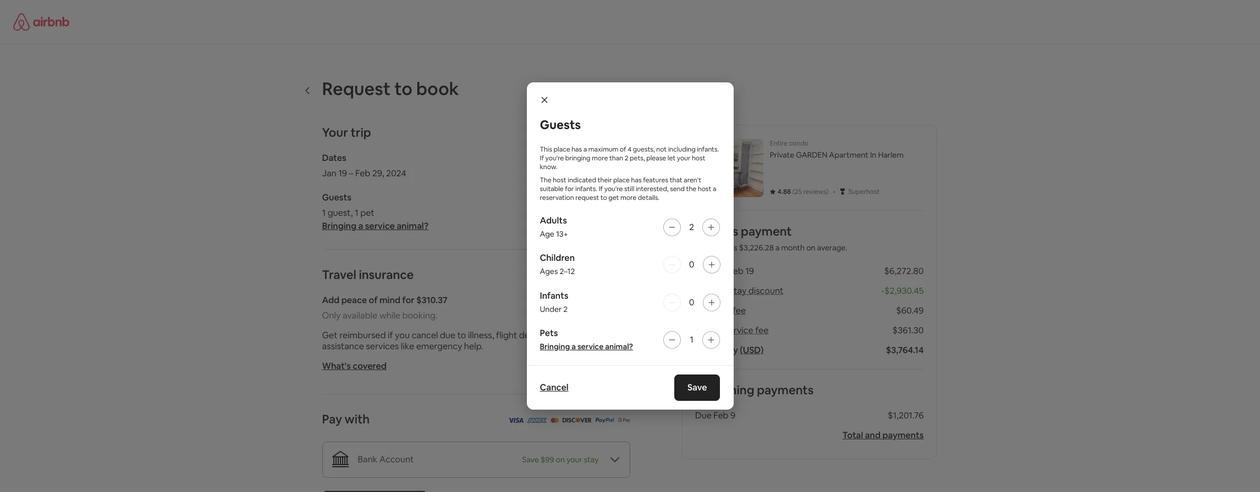 Task type: describe. For each thing, give the bounding box(es) containing it.
save
[[688, 382, 707, 394]]

help.
[[464, 341, 484, 353]]

group containing adults
[[540, 215, 720, 240]]

trip
[[351, 125, 371, 140]]

suitable
[[540, 185, 564, 194]]

2 horizontal spatial 19
[[745, 266, 754, 277]]

0 horizontal spatial infants.
[[575, 185, 597, 194]]

host right the on the left of page
[[553, 176, 566, 185]]

your
[[322, 125, 348, 140]]

adults age 13+
[[540, 215, 568, 240]]

due today (usd)
[[695, 345, 764, 356]]

guests,
[[633, 145, 655, 154]]

average.
[[817, 243, 847, 253]]

details.
[[638, 194, 660, 203]]

like
[[401, 341, 414, 353]]

american express card image
[[527, 419, 547, 424]]

what's covered
[[322, 361, 387, 372]]

13+
[[556, 230, 568, 240]]

get
[[322, 330, 338, 342]]

while
[[379, 310, 400, 322]]

condo
[[789, 139, 809, 148]]

group containing infants
[[540, 290, 720, 315]]

get inside this place has a maximum of 4 guests, not including infants. if you're bringing more than 2 pets, please let your host know. the host indicated their place has features that aren't suitable for infants. if you're still interested, send the host a reservation request to get more details.
[[609, 194, 619, 203]]

jan inside dates jan 19 – feb 29, 2024
[[322, 168, 337, 179]]

0 vertical spatial has
[[572, 145, 582, 154]]

2–12
[[560, 267, 575, 277]]

a left maximum
[[583, 145, 587, 154]]

illness,
[[468, 330, 494, 342]]

29,
[[372, 168, 384, 179]]

0 horizontal spatial bringing a service animal? button
[[322, 221, 429, 232]]

cleaning fee button
[[695, 305, 746, 317]]

this inside this place has a maximum of 4 guests, not including infants. if you're bringing more than 2 pets, please let your host know. the host indicated their place has features that aren't suitable for infants. if you're still interested, send the host a reservation request to get more details.
[[540, 145, 552, 154]]

bringing
[[565, 154, 591, 163]]

$2,930.45
[[885, 285, 924, 297]]

)
[[827, 188, 829, 196]]

service inside pets bringing a service animal?
[[578, 342, 604, 352]]

your
[[677, 154, 691, 163]]

19 inside dates jan 19 – feb 29, 2024
[[338, 168, 347, 179]]

total and payments button
[[843, 430, 924, 442]]

1 vertical spatial feb
[[729, 266, 744, 277]]

1 horizontal spatial –
[[722, 266, 727, 277]]

•
[[833, 186, 835, 197]]

0 vertical spatial infants.
[[697, 145, 719, 154]]

of inside this place has a maximum of 4 guests, not including infants. if you're bringing more than 2 pets, please let your host know. the host indicated their place has features that aren't suitable for infants. if you're still interested, send the host a reservation request to get more details.
[[620, 145, 626, 154]]

you
[[395, 330, 410, 342]]

1 vertical spatial fee
[[755, 325, 769, 337]]

under
[[540, 304, 562, 314]]

0 for children
[[689, 259, 694, 271]]

to inside this place has a maximum of 4 guests, not including infants. if you're bringing more than 2 pets, please let your host know. the host indicated their place has features that aren't suitable for infants. if you're still interested, send the host a reservation request to get more details.
[[601, 194, 607, 203]]

1 paypal image from the top
[[595, 415, 614, 426]]

services
[[366, 341, 399, 353]]

cancel
[[412, 330, 438, 342]]

the
[[686, 185, 696, 194]]

1 horizontal spatial you're
[[604, 185, 623, 194]]

know.
[[540, 163, 558, 172]]

0 vertical spatial you're
[[545, 154, 564, 163]]

stay
[[730, 285, 747, 297]]

ages
[[540, 267, 558, 277]]

25
[[795, 188, 802, 196]]

pets bringing a service animal?
[[540, 328, 633, 352]]

entire condo prívate garden apartment in harlem
[[770, 139, 904, 160]]

2 discover card image from the top
[[562, 419, 592, 424]]

google pay image
[[618, 415, 630, 426]]

dates
[[322, 152, 346, 164]]

due feb 9
[[695, 410, 736, 422]]

0 vertical spatial bringing
[[322, 221, 356, 232]]

and inside get reimbursed if you cancel due to illness, flight delays, and more. plus, get assistance services like emergency help.
[[549, 330, 564, 342]]

visa card image
[[508, 415, 524, 426]]

dates jan 19 – feb 29, 2024
[[322, 152, 406, 179]]

feb inside dates jan 19 – feb 29, 2024
[[355, 168, 370, 179]]

guest,
[[328, 207, 353, 219]]

$6,272.80
[[884, 266, 924, 277]]

edit for guests 1 guest, 1 pet
[[614, 192, 630, 204]]

0 horizontal spatial 1
[[322, 207, 326, 219]]

features
[[643, 176, 668, 185]]

please
[[646, 154, 666, 163]]

2 horizontal spatial service
[[725, 325, 753, 337]]

$310.37
[[416, 295, 448, 306]]

for inside this place has a maximum of 4 guests, not including infants. if you're bringing more than 2 pets, please let your host know. the host indicated their place has features that aren't suitable for infants. if you're still interested, send the host a reservation request to get more details.
[[565, 185, 574, 194]]

pet
[[360, 207, 375, 219]]

including
[[668, 145, 696, 154]]

available
[[343, 310, 378, 322]]

$3,226.28
[[739, 243, 774, 253]]

2 inside infants under 2
[[563, 304, 568, 314]]

insurance
[[359, 267, 414, 283]]

0 for infants
[[689, 297, 694, 308]]

4.88 ( 25 reviews )
[[778, 188, 829, 196]]

1 vertical spatial and
[[865, 430, 881, 442]]

delays,
[[519, 330, 547, 342]]

peace
[[341, 295, 367, 306]]

2 vertical spatial feb
[[714, 410, 729, 422]]

(usd) button
[[740, 345, 764, 356]]

add peace of mind for $310.37 only available while booking.
[[322, 295, 448, 322]]

superhost
[[848, 188, 880, 196]]

0 horizontal spatial service
[[365, 221, 395, 232]]

1 horizontal spatial 1
[[355, 207, 358, 219]]

their
[[598, 176, 612, 185]]

bringing a service animal?
[[322, 221, 429, 232]]

1 horizontal spatial 19
[[712, 266, 720, 277]]

(usd)
[[740, 345, 764, 356]]

guests for guests
[[540, 117, 581, 133]]

bringing a service animal? button inside group
[[540, 341, 633, 352]]

pay
[[322, 412, 342, 427]]

today
[[714, 345, 738, 356]]

1 horizontal spatial place
[[613, 176, 630, 185]]

bringing inside pets bringing a service animal?
[[540, 342, 570, 352]]

google pay image
[[618, 419, 630, 424]]

1 inside the guests dialog
[[690, 334, 694, 346]]

upcoming payments
[[695, 383, 814, 398]]

0 horizontal spatial payments
[[757, 383, 814, 398]]

more.
[[566, 330, 590, 342]]

children ages 2–12
[[540, 253, 575, 277]]

0 horizontal spatial animal?
[[397, 221, 429, 232]]

edit button for guests 1 guest, 1 pet
[[614, 192, 630, 204]]

cancel
[[540, 382, 569, 394]]

upcoming
[[695, 383, 754, 398]]

maximum
[[588, 145, 619, 154]]

get inside get reimbursed if you cancel due to illness, flight delays, and more. plus, get assistance services like emergency help.
[[611, 330, 625, 342]]



Task type: locate. For each thing, give the bounding box(es) containing it.
1 vertical spatial guests
[[322, 192, 351, 204]]

this inside today's payment this place is $3,226.28 a month on average.
[[695, 243, 710, 253]]

this place has a maximum of 4 guests, not including infants. if you're bringing more than 2 pets, please let your host know. the host indicated their place has features that aren't suitable for infants. if you're still interested, send the host a reservation request to get more details.
[[540, 145, 719, 203]]

apartment
[[829, 150, 869, 160]]

0 vertical spatial bringing a service animal? button
[[322, 221, 429, 232]]

edit button for dates jan 19 – feb 29, 2024
[[614, 152, 630, 164]]

1 left the pet
[[355, 207, 358, 219]]

0 vertical spatial feb
[[355, 168, 370, 179]]

interested,
[[636, 185, 669, 194]]

1 horizontal spatial for
[[565, 185, 574, 194]]

indicated
[[568, 176, 596, 185]]

infants under 2
[[540, 290, 568, 314]]

2 left today's
[[689, 222, 694, 233]]

prívate
[[770, 150, 794, 160]]

1 horizontal spatial of
[[620, 145, 626, 154]]

1 vertical spatial for
[[402, 295, 414, 306]]

fee
[[733, 305, 746, 317], [755, 325, 769, 337]]

guests 1 guest, 1 pet
[[322, 192, 375, 219]]

get reimbursed if you cancel due to illness, flight delays, and more. plus, get assistance services like emergency help.
[[322, 330, 625, 353]]

has left maximum
[[572, 145, 582, 154]]

edit for dates jan 19 – feb 29, 2024
[[614, 152, 630, 164]]

if right indicated at left
[[599, 185, 603, 194]]

0 vertical spatial fee
[[733, 305, 746, 317]]

this up know.
[[540, 145, 552, 154]]

paypal image
[[595, 415, 614, 426], [595, 419, 614, 424]]

and
[[549, 330, 564, 342], [865, 430, 881, 442]]

1 vertical spatial jan
[[695, 266, 710, 277]]

for inside add peace of mind for $310.37 only available while booking.
[[402, 295, 414, 306]]

1 vertical spatial more
[[621, 194, 637, 203]]

2 edit button from the top
[[614, 192, 630, 204]]

total and payments
[[843, 430, 924, 442]]

a
[[583, 145, 587, 154], [713, 185, 716, 194], [358, 221, 363, 232], [776, 243, 780, 253], [572, 342, 576, 352]]

0 horizontal spatial this
[[540, 145, 552, 154]]

you're
[[545, 154, 564, 163], [604, 185, 623, 194]]

due
[[695, 345, 712, 356], [695, 410, 712, 422]]

0 horizontal spatial 2
[[563, 304, 568, 314]]

children
[[540, 253, 575, 264]]

1 horizontal spatial more
[[621, 194, 637, 203]]

in
[[870, 150, 876, 160]]

0 horizontal spatial has
[[572, 145, 582, 154]]

2
[[625, 154, 628, 163], [689, 222, 694, 233], [563, 304, 568, 314]]

1 horizontal spatial 2
[[625, 154, 628, 163]]

this down today's
[[695, 243, 710, 253]]

pets,
[[630, 154, 645, 163]]

host right the
[[698, 185, 711, 194]]

discover card image right mastercard image
[[562, 415, 592, 426]]

guests for guests 1 guest, 1 pet
[[322, 192, 351, 204]]

1 vertical spatial edit button
[[614, 192, 630, 204]]

for right mind
[[402, 295, 414, 306]]

19 down dates
[[338, 168, 347, 179]]

a right the
[[713, 185, 716, 194]]

visa card image
[[508, 419, 524, 424]]

fee up "(usd)" button
[[755, 325, 769, 337]]

2 edit from the top
[[614, 192, 630, 204]]

(
[[793, 188, 795, 196]]

more left the "details."
[[621, 194, 637, 203]]

what's covered button
[[322, 361, 387, 372]]

4 group from the top
[[540, 328, 720, 352]]

bringing down pets
[[540, 342, 570, 352]]

0 vertical spatial and
[[549, 330, 564, 342]]

– up monthly
[[722, 266, 727, 277]]

airbnb service fee
[[695, 325, 769, 337]]

2 right than
[[625, 154, 628, 163]]

airbnb
[[695, 325, 723, 337]]

age
[[540, 230, 554, 240]]

save button
[[674, 375, 720, 401]]

place inside today's payment this place is $3,226.28 a month on average.
[[711, 243, 731, 253]]

0 vertical spatial due
[[695, 345, 712, 356]]

0 vertical spatial edit button
[[614, 152, 630, 164]]

guests
[[540, 117, 581, 133], [322, 192, 351, 204]]

if
[[388, 330, 393, 342]]

2 horizontal spatial to
[[601, 194, 607, 203]]

1 left airbnb at right
[[690, 334, 694, 346]]

1 edit from the top
[[614, 152, 630, 164]]

this
[[540, 145, 552, 154], [695, 243, 710, 253]]

service
[[365, 221, 395, 232], [725, 325, 753, 337], [578, 342, 604, 352]]

guests inside the guests dialog
[[540, 117, 581, 133]]

0 horizontal spatial 19
[[338, 168, 347, 179]]

due for due today (usd)
[[695, 345, 712, 356]]

2 group from the top
[[540, 253, 720, 278]]

1 vertical spatial if
[[599, 185, 603, 194]]

0 left monthly
[[689, 297, 694, 308]]

0 horizontal spatial fee
[[733, 305, 746, 317]]

payments down "(usd)" button
[[757, 383, 814, 398]]

2 horizontal spatial 2
[[689, 222, 694, 233]]

2 0 from the top
[[689, 297, 694, 308]]

monthly stay discount button
[[695, 285, 784, 297]]

1 horizontal spatial jan
[[695, 266, 710, 277]]

guests up bringing
[[540, 117, 581, 133]]

you're left still
[[604, 185, 623, 194]]

2 vertical spatial 2
[[563, 304, 568, 314]]

emergency
[[416, 341, 462, 353]]

has left features
[[631, 176, 642, 185]]

adults
[[540, 215, 567, 227]]

1 vertical spatial infants.
[[575, 185, 597, 194]]

2 horizontal spatial place
[[711, 243, 731, 253]]

jan
[[322, 168, 337, 179], [695, 266, 710, 277]]

animal? inside pets bringing a service animal?
[[605, 342, 633, 352]]

0 vertical spatial of
[[620, 145, 626, 154]]

request
[[322, 78, 391, 100]]

to right due
[[457, 330, 466, 342]]

1 horizontal spatial if
[[599, 185, 603, 194]]

a left the month
[[776, 243, 780, 253]]

add
[[322, 295, 340, 306]]

more left than
[[592, 154, 608, 163]]

if
[[540, 154, 544, 163], [599, 185, 603, 194]]

due down save button
[[695, 410, 712, 422]]

fee down monthly stay discount
[[733, 305, 746, 317]]

your trip
[[322, 125, 371, 140]]

guests inside guests 1 guest, 1 pet
[[322, 192, 351, 204]]

host
[[692, 154, 705, 163], [553, 176, 566, 185], [698, 185, 711, 194]]

1 vertical spatial has
[[631, 176, 642, 185]]

on
[[807, 243, 816, 253]]

flight
[[496, 330, 517, 342]]

1 horizontal spatial bringing
[[540, 342, 570, 352]]

pay with
[[322, 412, 370, 427]]

0 vertical spatial more
[[592, 154, 608, 163]]

1 vertical spatial bringing
[[540, 342, 570, 352]]

jan down dates
[[322, 168, 337, 179]]

2 vertical spatial place
[[711, 243, 731, 253]]

reviews
[[803, 188, 827, 196]]

19
[[338, 168, 347, 179], [712, 266, 720, 277], [745, 266, 754, 277]]

discover card image
[[562, 415, 592, 426], [562, 419, 592, 424]]

1 vertical spatial 0
[[689, 297, 694, 308]]

today's payment this place is $3,226.28 a month on average.
[[695, 224, 847, 253]]

9
[[731, 410, 736, 422]]

a down more. at left
[[572, 342, 576, 352]]

due down airbnb at right
[[695, 345, 712, 356]]

$361.30
[[893, 325, 924, 337]]

$1,201.76
[[888, 410, 924, 422]]

group containing pets
[[540, 328, 720, 352]]

0 vertical spatial for
[[565, 185, 574, 194]]

$3,764.14
[[886, 345, 924, 356]]

0 vertical spatial if
[[540, 154, 544, 163]]

2 paypal image from the top
[[595, 419, 614, 424]]

1 vertical spatial get
[[611, 330, 625, 342]]

american express card image
[[527, 415, 547, 426]]

feb left 29,
[[355, 168, 370, 179]]

total
[[843, 430, 863, 442]]

1 vertical spatial edit
[[614, 192, 630, 204]]

2 inside this place has a maximum of 4 guests, not including infants. if you're bringing more than 2 pets, please let your host know. the host indicated their place has features that aren't suitable for infants. if you're still interested, send the host a reservation request to get more details.
[[625, 154, 628, 163]]

0 horizontal spatial you're
[[545, 154, 564, 163]]

1 left guest,
[[322, 207, 326, 219]]

1 vertical spatial to
[[601, 194, 607, 203]]

1 vertical spatial payments
[[883, 430, 924, 442]]

0 vertical spatial 0
[[689, 259, 694, 271]]

2024
[[386, 168, 406, 179]]

booking.
[[402, 310, 438, 322]]

1 vertical spatial this
[[695, 243, 710, 253]]

monthly
[[695, 285, 728, 297]]

0 vertical spatial get
[[609, 194, 619, 203]]

infants. right your
[[697, 145, 719, 154]]

feb left 9
[[714, 410, 729, 422]]

for
[[565, 185, 574, 194], [402, 295, 414, 306]]

paypal image left google pay icon
[[595, 415, 614, 426]]

0 vertical spatial this
[[540, 145, 552, 154]]

2 due from the top
[[695, 410, 712, 422]]

back image
[[303, 86, 312, 95]]

still
[[624, 185, 634, 194]]

0 horizontal spatial of
[[369, 295, 378, 306]]

0 vertical spatial place
[[554, 145, 570, 154]]

to right request
[[601, 194, 607, 203]]

– left 29,
[[349, 168, 354, 179]]

get left still
[[609, 194, 619, 203]]

if up the on the left of page
[[540, 154, 544, 163]]

of left "4"
[[620, 145, 626, 154]]

more
[[592, 154, 608, 163], [621, 194, 637, 203]]

travel insurance
[[322, 267, 414, 283]]

group
[[540, 215, 720, 240], [540, 253, 720, 278], [540, 290, 720, 315], [540, 328, 720, 352]]

1 horizontal spatial bringing a service animal? button
[[540, 341, 633, 352]]

1 horizontal spatial this
[[695, 243, 710, 253]]

0 horizontal spatial bringing
[[322, 221, 356, 232]]

guests up guest,
[[322, 192, 351, 204]]

and left more. at left
[[549, 330, 564, 342]]

0 horizontal spatial to
[[394, 78, 413, 100]]

0 vertical spatial to
[[394, 78, 413, 100]]

1 vertical spatial bringing a service animal? button
[[540, 341, 633, 352]]

guests dialog
[[527, 83, 734, 410]]

bringing down guest,
[[322, 221, 356, 232]]

today's
[[695, 224, 738, 239]]

1 0 from the top
[[689, 259, 694, 271]]

0 vertical spatial 2
[[625, 154, 628, 163]]

a down the pet
[[358, 221, 363, 232]]

to inside get reimbursed if you cancel due to illness, flight delays, and more. plus, get assistance services like emergency help.
[[457, 330, 466, 342]]

1 vertical spatial –
[[722, 266, 727, 277]]

book
[[416, 78, 459, 100]]

0 vertical spatial jan
[[322, 168, 337, 179]]

jan up monthly
[[695, 266, 710, 277]]

due for due feb 9
[[695, 410, 712, 422]]

host right your
[[692, 154, 705, 163]]

2 horizontal spatial 1
[[690, 334, 694, 346]]

payments down $1,201.76
[[883, 430, 924, 442]]

a inside today's payment this place is $3,226.28 a month on average.
[[776, 243, 780, 253]]

1 vertical spatial of
[[369, 295, 378, 306]]

1 horizontal spatial guests
[[540, 117, 581, 133]]

0 vertical spatial guests
[[540, 117, 581, 133]]

1 horizontal spatial has
[[631, 176, 642, 185]]

1 horizontal spatial animal?
[[605, 342, 633, 352]]

paypal image left google pay image
[[595, 419, 614, 424]]

only
[[322, 310, 341, 322]]

discover card image right mastercard icon
[[562, 419, 592, 424]]

mastercard image
[[551, 415, 559, 426]]

request to book
[[322, 78, 459, 100]]

2 vertical spatial to
[[457, 330, 466, 342]]

1 edit button from the top
[[614, 152, 630, 164]]

1 vertical spatial due
[[695, 410, 712, 422]]

1 discover card image from the top
[[562, 415, 592, 426]]

1 vertical spatial 2
[[689, 222, 694, 233]]

$60.49
[[896, 305, 924, 317]]

travel
[[322, 267, 356, 283]]

0 horizontal spatial –
[[349, 168, 354, 179]]

1 vertical spatial place
[[613, 176, 630, 185]]

cancel button
[[540, 382, 569, 394]]

let
[[668, 154, 676, 163]]

0 vertical spatial service
[[365, 221, 395, 232]]

has
[[572, 145, 582, 154], [631, 176, 642, 185]]

discount
[[749, 285, 784, 297]]

reservation
[[540, 194, 574, 203]]

3 group from the top
[[540, 290, 720, 315]]

0 left jan 19 – feb 19
[[689, 259, 694, 271]]

0 horizontal spatial place
[[554, 145, 570, 154]]

1 horizontal spatial infants.
[[697, 145, 719, 154]]

payment
[[741, 224, 792, 239]]

0 horizontal spatial for
[[402, 295, 414, 306]]

mastercard image
[[551, 419, 559, 424]]

a inside pets bringing a service animal?
[[572, 342, 576, 352]]

to left the book on the left of page
[[394, 78, 413, 100]]

1 horizontal spatial payments
[[883, 430, 924, 442]]

infants
[[540, 290, 568, 302]]

with
[[345, 412, 370, 427]]

feb up stay at right
[[729, 266, 744, 277]]

bringing
[[322, 221, 356, 232], [540, 342, 570, 352]]

0 vertical spatial animal?
[[397, 221, 429, 232]]

place left is
[[711, 243, 731, 253]]

0 horizontal spatial if
[[540, 154, 544, 163]]

group containing children
[[540, 253, 720, 278]]

service up due today (usd)
[[725, 325, 753, 337]]

and right total
[[865, 430, 881, 442]]

1 horizontal spatial service
[[578, 342, 604, 352]]

1 vertical spatial you're
[[604, 185, 623, 194]]

than
[[609, 154, 623, 163]]

2 right under
[[563, 304, 568, 314]]

of left mind
[[369, 295, 378, 306]]

due
[[440, 330, 455, 342]]

get right 'plus,' at the bottom left
[[611, 330, 625, 342]]

0 horizontal spatial more
[[592, 154, 608, 163]]

place up know.
[[554, 145, 570, 154]]

service down 'plus,' at the bottom left
[[578, 342, 604, 352]]

bringing a service animal? button down the pet
[[322, 221, 429, 232]]

– inside dates jan 19 – feb 29, 2024
[[349, 168, 354, 179]]

0 vertical spatial payments
[[757, 383, 814, 398]]

0 vertical spatial –
[[349, 168, 354, 179]]

0 horizontal spatial and
[[549, 330, 564, 342]]

1 group from the top
[[540, 215, 720, 240]]

edit
[[614, 152, 630, 164], [614, 192, 630, 204]]

for right suitable
[[565, 185, 574, 194]]

of inside add peace of mind for $310.37 only available while booking.
[[369, 295, 378, 306]]

jan 19 – feb 19
[[695, 266, 754, 277]]

place right 'their'
[[613, 176, 630, 185]]

1 vertical spatial service
[[725, 325, 753, 337]]

infants. left 'their'
[[575, 185, 597, 194]]

1
[[322, 207, 326, 219], [355, 207, 358, 219], [690, 334, 694, 346]]

service down the pet
[[365, 221, 395, 232]]

1 due from the top
[[695, 345, 712, 356]]

19 up monthly
[[712, 266, 720, 277]]

bringing a service animal? button down pets
[[540, 341, 633, 352]]

you're left bringing
[[545, 154, 564, 163]]

19 up monthly stay discount
[[745, 266, 754, 277]]



Task type: vqa. For each thing, say whether or not it's contained in the screenshot.
The Where You'Ll Sleep
no



